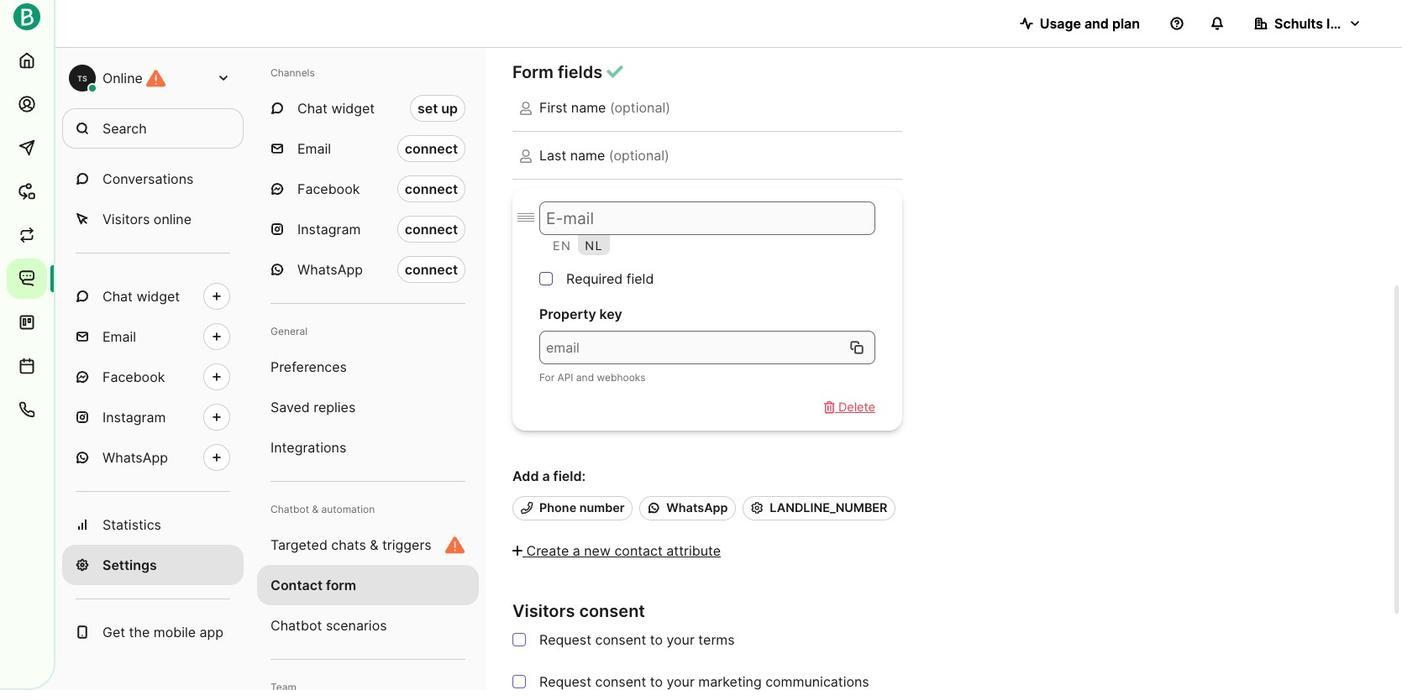 Task type: vqa. For each thing, say whether or not it's contained in the screenshot.


Task type: locate. For each thing, give the bounding box(es) containing it.
up
[[442, 100, 458, 117]]

2 your from the top
[[667, 674, 695, 691]]

chat
[[298, 100, 328, 117], [103, 288, 133, 305]]

0 vertical spatial field
[[627, 271, 654, 288]]

chatbot scenarios link
[[257, 606, 479, 646]]

1 request from the top
[[540, 632, 592, 649]]

1 vertical spatial to
[[650, 674, 663, 691]]

0 horizontal spatial whatsapp
[[103, 450, 168, 467]]

1 to from the top
[[650, 632, 663, 649]]

targeted chats & triggers
[[271, 537, 432, 554]]

your left terms
[[667, 632, 695, 649]]

and right api
[[577, 372, 594, 384]]

connect for instagram
[[405, 221, 458, 238]]

0 vertical spatial widget
[[332, 100, 375, 117]]

) for last name ( optional )
[[665, 147, 670, 164]]

1 horizontal spatial instagram
[[298, 221, 361, 238]]

landline_number
[[770, 501, 888, 516]]

and inside button
[[1085, 15, 1110, 32]]

2 chatbot from the top
[[271, 618, 322, 635]]

1 vertical spatial visitors
[[513, 601, 575, 622]]

webhooks
[[597, 372, 646, 384]]

consent up request consent to your terms
[[580, 601, 646, 622]]

0 horizontal spatial chat widget
[[103, 288, 180, 305]]

0 vertical spatial name
[[571, 100, 606, 116]]

& left automation
[[312, 504, 319, 516]]

request
[[540, 632, 592, 649], [540, 674, 592, 691]]

optional up last name ( optional ) at the top
[[615, 100, 666, 116]]

form
[[513, 63, 554, 83]]

1 vertical spatial chat widget
[[103, 288, 180, 305]]

widget left set
[[332, 100, 375, 117]]

0 vertical spatial consent
[[580, 601, 646, 622]]

chat widget up email link
[[103, 288, 180, 305]]

email link
[[62, 317, 244, 357]]

1 vertical spatial a
[[573, 543, 581, 559]]

0 horizontal spatial widget
[[137, 288, 180, 305]]

0 horizontal spatial instagram
[[103, 409, 166, 426]]

email up facebook link
[[103, 329, 136, 345]]

first
[[540, 100, 568, 116]]

a
[[543, 468, 550, 485], [573, 543, 581, 559]]

terms
[[699, 632, 735, 649]]

1 vertical spatial whatsapp
[[103, 450, 168, 467]]

visitors for visitors consent
[[513, 601, 575, 622]]

to
[[650, 632, 663, 649], [650, 674, 663, 691]]

1 horizontal spatial chat
[[298, 100, 328, 117]]

chat up email link
[[103, 288, 133, 305]]

field right required
[[627, 271, 654, 288]]

& right chats
[[370, 537, 379, 554]]

0 horizontal spatial facebook
[[103, 369, 165, 386]]

whatsapp up general
[[298, 261, 363, 278]]

0 horizontal spatial chat
[[103, 288, 133, 305]]

1 horizontal spatial facebook
[[298, 181, 360, 198]]

automation
[[322, 504, 375, 516]]

targeted
[[271, 537, 328, 554]]

field
[[627, 271, 654, 288], [554, 468, 582, 485]]

2 vertical spatial whatsapp
[[667, 501, 728, 516]]

2 to from the top
[[650, 674, 663, 691]]

delete
[[839, 400, 876, 415]]

( for first name
[[610, 100, 615, 116]]

mobile
[[154, 625, 196, 641]]

0 vertical spatial optional
[[615, 100, 666, 116]]

chatbot for chatbot & automation
[[271, 504, 309, 516]]

a left new at the left
[[573, 543, 581, 559]]

0 vertical spatial )
[[666, 100, 671, 116]]

0 vertical spatial visitors
[[103, 211, 150, 228]]

name right last on the top of the page
[[571, 147, 606, 164]]

1 horizontal spatial chat widget
[[298, 100, 375, 117]]

copy image
[[850, 341, 864, 355]]

chat widget link
[[62, 277, 244, 317]]

0 vertical spatial email
[[298, 140, 331, 157]]

0 vertical spatial &
[[312, 504, 319, 516]]

0 vertical spatial and
[[1085, 15, 1110, 32]]

0 horizontal spatial a
[[543, 468, 550, 485]]

nl
[[585, 239, 604, 253]]

required field
[[567, 271, 654, 288]]

field up the "phone number" button
[[554, 468, 582, 485]]

) up e-mail text box on the top
[[665, 147, 670, 164]]

instagram link
[[62, 398, 244, 438]]

integrations
[[271, 440, 347, 456]]

name right first
[[571, 100, 606, 116]]

online
[[154, 211, 192, 228]]

inc
[[1327, 15, 1347, 32]]

whatsapp up the attribute
[[667, 501, 728, 516]]

consent for request consent to your marketing communications
[[596, 674, 647, 691]]

your
[[667, 632, 695, 649], [667, 674, 695, 691]]

request for request consent to your marketing communications
[[540, 674, 592, 691]]

1 vertical spatial request
[[540, 674, 592, 691]]

communications
[[766, 674, 870, 691]]

2 request from the top
[[540, 674, 592, 691]]

a for add
[[543, 468, 550, 485]]

0 horizontal spatial email
[[103, 329, 136, 345]]

whatsapp link
[[62, 438, 244, 478]]

whatsapp button
[[640, 496, 737, 521]]

set up
[[418, 100, 458, 117]]

1 horizontal spatial &
[[370, 537, 379, 554]]

0 vertical spatial request
[[540, 632, 592, 649]]

( down first name ( optional )
[[609, 147, 614, 164]]

en
[[553, 239, 572, 253]]

get the mobile app
[[103, 625, 224, 641]]

0 vertical spatial to
[[650, 632, 663, 649]]

0 vertical spatial your
[[667, 632, 695, 649]]

email
[[298, 140, 331, 157], [103, 329, 136, 345]]

connect
[[405, 140, 458, 157], [405, 181, 458, 198], [405, 221, 458, 238], [405, 261, 458, 278]]

0 horizontal spatial and
[[577, 372, 594, 384]]

email down 'channels'
[[298, 140, 331, 157]]

visitors down create
[[513, 601, 575, 622]]

optional for first name ( optional )
[[615, 100, 666, 116]]

0 vertical spatial a
[[543, 468, 550, 485]]

&
[[312, 504, 319, 516], [370, 537, 379, 554]]

1 vertical spatial (
[[609, 147, 614, 164]]

1 vertical spatial optional
[[614, 147, 665, 164]]

1 horizontal spatial email
[[298, 140, 331, 157]]

1 horizontal spatial whatsapp
[[298, 261, 363, 278]]

facebook
[[298, 181, 360, 198], [103, 369, 165, 386]]

3 connect from the top
[[405, 221, 458, 238]]

a for create
[[573, 543, 581, 559]]

1 vertical spatial facebook
[[103, 369, 165, 386]]

) up last name ( optional ) at the top
[[666, 100, 671, 116]]

E-mail text field
[[540, 202, 876, 236]]

your left marketing at the bottom of page
[[667, 674, 695, 691]]

1 vertical spatial field
[[554, 468, 582, 485]]

optional down first name ( optional )
[[614, 147, 665, 164]]

1 vertical spatial chatbot
[[271, 618, 322, 635]]

consent down request consent to your terms
[[596, 674, 647, 691]]

2 connect from the top
[[405, 181, 458, 198]]

your for terms
[[667, 632, 695, 649]]

chat widget down 'channels'
[[298, 100, 375, 117]]

1 horizontal spatial and
[[1085, 15, 1110, 32]]

( up last name ( optional ) at the top
[[610, 100, 615, 116]]

0 vertical spatial chatbot
[[271, 504, 309, 516]]

contact form
[[271, 577, 356, 594]]

for
[[540, 372, 555, 384]]

Property key text field
[[540, 332, 876, 365]]

a right add
[[543, 468, 550, 485]]

0 vertical spatial facebook
[[298, 181, 360, 198]]

to down request consent to your terms
[[650, 674, 663, 691]]

1 vertical spatial instagram
[[103, 409, 166, 426]]

1 vertical spatial consent
[[596, 632, 647, 649]]

visitors
[[103, 211, 150, 228], [513, 601, 575, 622]]

0 vertical spatial (
[[610, 100, 615, 116]]

name
[[571, 100, 606, 116], [571, 147, 606, 164]]

1 connect from the top
[[405, 140, 458, 157]]

chatbot down the contact
[[271, 618, 322, 635]]

and
[[1085, 15, 1110, 32], [577, 372, 594, 384]]

contact
[[271, 577, 323, 594]]

2 vertical spatial consent
[[596, 674, 647, 691]]

4 connect from the top
[[405, 261, 458, 278]]

1 vertical spatial your
[[667, 674, 695, 691]]

1 horizontal spatial a
[[573, 543, 581, 559]]

chat down 'channels'
[[298, 100, 328, 117]]

to left terms
[[650, 632, 663, 649]]

request consent to your marketing communications
[[540, 674, 870, 691]]

and left plan on the top right of page
[[1085, 15, 1110, 32]]

connect for facebook
[[405, 181, 458, 198]]

whatsapp down instagram link
[[103, 450, 168, 467]]

saved replies
[[271, 399, 356, 416]]

optional for last name ( optional )
[[614, 147, 665, 164]]

0 vertical spatial chat widget
[[298, 100, 375, 117]]

1 your from the top
[[667, 632, 695, 649]]

1 vertical spatial )
[[665, 147, 670, 164]]

name for first name
[[571, 100, 606, 116]]

consent down visitors consent
[[596, 632, 647, 649]]

2 horizontal spatial whatsapp
[[667, 501, 728, 516]]

create a new contact attribute
[[527, 543, 721, 559]]

instagram
[[298, 221, 361, 238], [103, 409, 166, 426]]

create a new contact attribute link
[[513, 543, 721, 559]]

chatbot up targeted
[[271, 504, 309, 516]]

1 horizontal spatial visitors
[[513, 601, 575, 622]]

schults inc
[[1275, 15, 1347, 32]]

chat widget
[[298, 100, 375, 117], [103, 288, 180, 305]]

1 vertical spatial name
[[571, 147, 606, 164]]

0 horizontal spatial visitors
[[103, 211, 150, 228]]

number
[[580, 501, 625, 516]]

visitors down conversations
[[103, 211, 150, 228]]

consent for visitors consent
[[580, 601, 646, 622]]

widget up email link
[[137, 288, 180, 305]]

targeted chats & triggers link
[[257, 525, 479, 566]]

search
[[103, 120, 147, 137]]

0 horizontal spatial field
[[554, 468, 582, 485]]

1 horizontal spatial field
[[627, 271, 654, 288]]

1 chatbot from the top
[[271, 504, 309, 516]]

ts
[[77, 74, 87, 83]]



Task type: describe. For each thing, give the bounding box(es) containing it.
to for marketing
[[650, 674, 663, 691]]

chatbot scenarios
[[271, 618, 387, 635]]

statistics
[[103, 517, 161, 534]]

preferences
[[271, 359, 347, 376]]

last
[[540, 147, 567, 164]]

chats
[[331, 537, 366, 554]]

0 horizontal spatial &
[[312, 504, 319, 516]]

api
[[558, 372, 574, 384]]

search link
[[62, 108, 244, 149]]

chat widget inside chat widget link
[[103, 288, 180, 305]]

add
[[513, 468, 539, 485]]

to for terms
[[650, 632, 663, 649]]

get
[[103, 625, 125, 641]]

delete button
[[825, 399, 876, 417]]

the
[[129, 625, 150, 641]]

marketing
[[699, 674, 762, 691]]

phone number button
[[513, 496, 633, 521]]

create
[[527, 543, 569, 559]]

form fields
[[513, 63, 603, 83]]

landline_number button
[[743, 496, 896, 521]]

key
[[600, 306, 623, 323]]

name for last name
[[571, 147, 606, 164]]

settings link
[[62, 546, 244, 586]]

1 vertical spatial &
[[370, 537, 379, 554]]

request for request consent to your terms
[[540, 632, 592, 649]]

fields
[[558, 63, 603, 83]]

property
[[540, 306, 596, 323]]

visitors for visitors online
[[103, 211, 150, 228]]

whatsapp inside button
[[667, 501, 728, 516]]

connect for email
[[405, 140, 458, 157]]

consent for request consent to your terms
[[596, 632, 647, 649]]

settings
[[103, 557, 157, 574]]

conversations link
[[62, 159, 244, 199]]

attribute
[[667, 543, 721, 559]]

1 vertical spatial email
[[103, 329, 136, 345]]

facebook link
[[62, 357, 244, 398]]

plan
[[1113, 15, 1141, 32]]

general
[[271, 325, 308, 338]]

1 horizontal spatial widget
[[332, 100, 375, 117]]

visitors consent
[[513, 601, 646, 622]]

required
[[567, 271, 623, 288]]

chatbot & automation
[[271, 504, 375, 516]]

phone
[[540, 501, 577, 516]]

get the mobile app link
[[62, 613, 244, 653]]

0 vertical spatial chat
[[298, 100, 328, 117]]

usage
[[1040, 15, 1082, 32]]

1 vertical spatial widget
[[137, 288, 180, 305]]

schults inc button
[[1242, 7, 1376, 40]]

schults
[[1275, 15, 1324, 32]]

preferences link
[[257, 347, 479, 388]]

0 vertical spatial whatsapp
[[298, 261, 363, 278]]

nl button
[[579, 236, 610, 256]]

first name ( optional )
[[540, 100, 671, 116]]

usage and plan button
[[1007, 7, 1154, 40]]

triggers
[[382, 537, 432, 554]]

visitors online
[[103, 211, 192, 228]]

conversations
[[103, 171, 194, 187]]

scenarios
[[326, 618, 387, 635]]

instagram inside instagram link
[[103, 409, 166, 426]]

saved
[[271, 399, 310, 416]]

( for last name
[[609, 147, 614, 164]]

1 vertical spatial and
[[577, 372, 594, 384]]

visitors online link
[[62, 199, 244, 240]]

online
[[103, 70, 143, 87]]

) for first name ( optional )
[[666, 100, 671, 116]]

contact
[[615, 543, 663, 559]]

app
[[200, 625, 224, 641]]

en button
[[546, 236, 579, 256]]

form
[[326, 577, 356, 594]]

0 vertical spatial instagram
[[298, 221, 361, 238]]

property key
[[540, 306, 623, 323]]

set
[[418, 100, 438, 117]]

integrations link
[[257, 428, 479, 468]]

your for marketing
[[667, 674, 695, 691]]

phone number
[[540, 501, 625, 516]]

last name ( optional )
[[540, 147, 670, 164]]

chatbot for chatbot scenarios
[[271, 618, 322, 635]]

replies
[[314, 399, 356, 416]]

channels
[[271, 66, 315, 79]]

:
[[582, 468, 586, 485]]

contact form link
[[257, 566, 479, 606]]

connect for whatsapp
[[405, 261, 458, 278]]

usage and plan
[[1040, 15, 1141, 32]]

new
[[584, 543, 611, 559]]

add a field :
[[513, 468, 586, 485]]

request consent to your terms
[[540, 632, 735, 649]]

1 vertical spatial chat
[[103, 288, 133, 305]]

saved replies link
[[257, 388, 479, 428]]

for api and webhooks
[[540, 372, 646, 384]]



